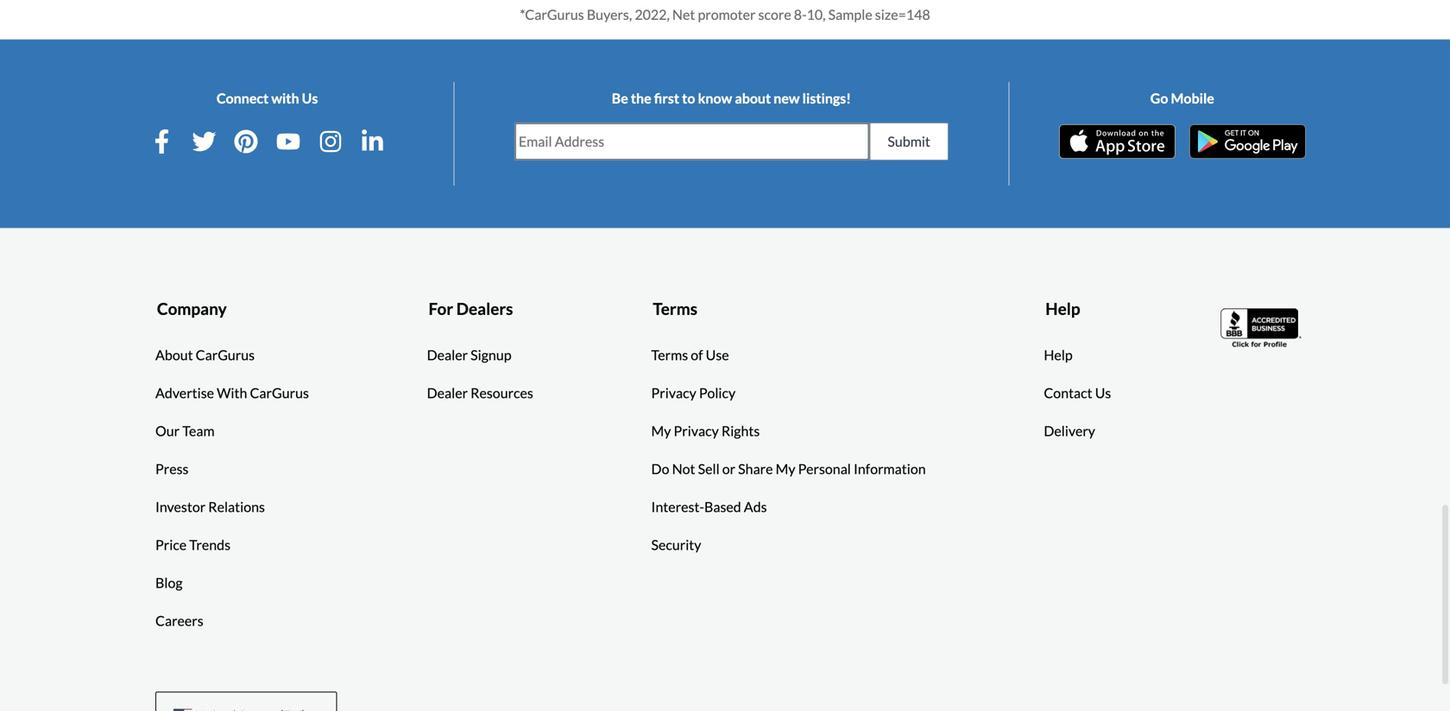 Task type: locate. For each thing, give the bounding box(es) containing it.
us
[[302, 90, 318, 106], [1095, 384, 1111, 401]]

help up help link
[[1046, 299, 1080, 319]]

cargurus up with
[[196, 346, 255, 363]]

of
[[691, 346, 703, 363]]

my privacy rights link
[[651, 421, 760, 441]]

dealer for dealer resources
[[427, 384, 468, 401]]

with
[[217, 384, 247, 401]]

sell
[[698, 460, 720, 477]]

do not sell or share my personal information
[[651, 460, 926, 477]]

help up contact
[[1044, 346, 1073, 363]]

delivery
[[1044, 422, 1095, 439]]

personal
[[798, 460, 851, 477]]

united states (en) image
[[174, 709, 192, 711]]

dealer down dealer signup link
[[427, 384, 468, 401]]

advertise
[[155, 384, 214, 401]]

1 vertical spatial us
[[1095, 384, 1111, 401]]

0 vertical spatial cargurus
[[196, 346, 255, 363]]

my up do
[[651, 422, 671, 439]]

terms of use
[[651, 346, 729, 363]]

1 vertical spatial terms
[[651, 346, 688, 363]]

terms left the of
[[651, 346, 688, 363]]

my
[[651, 422, 671, 439], [776, 460, 796, 477]]

dealer
[[427, 346, 468, 363], [427, 384, 468, 401]]

terms for terms of use
[[651, 346, 688, 363]]

or
[[722, 460, 736, 477]]

privacy down privacy policy link
[[674, 422, 719, 439]]

go mobile
[[1151, 90, 1214, 106]]

Email Address email field
[[515, 123, 869, 160]]

use
[[706, 346, 729, 363]]

size=148
[[875, 6, 930, 23]]

dealer resources link
[[427, 383, 533, 403]]

youtube image
[[276, 129, 300, 153]]

advertise with cargurus
[[155, 384, 309, 401]]

1 vertical spatial my
[[776, 460, 796, 477]]

2 dealer from the top
[[427, 384, 468, 401]]

about cargurus link
[[155, 345, 255, 365]]

help
[[1046, 299, 1080, 319], [1044, 346, 1073, 363]]

score
[[758, 6, 791, 23]]

price trends
[[155, 536, 231, 553]]

terms of use link
[[651, 345, 729, 365]]

information
[[854, 460, 926, 477]]

us right contact
[[1095, 384, 1111, 401]]

terms for terms
[[653, 299, 698, 319]]

share
[[738, 460, 773, 477]]

sample
[[828, 6, 873, 23]]

blog link
[[155, 573, 183, 593]]

privacy policy
[[651, 384, 736, 401]]

1 vertical spatial help
[[1044, 346, 1073, 363]]

our team
[[155, 422, 215, 439]]

investor relations link
[[155, 497, 265, 517]]

linkedin image
[[360, 129, 385, 153]]

to
[[682, 90, 695, 106]]

us right the with at top
[[302, 90, 318, 106]]

ads
[[744, 498, 767, 515]]

dealer signup link
[[427, 345, 512, 365]]

privacy policy link
[[651, 383, 736, 403]]

1 dealer from the top
[[427, 346, 468, 363]]

terms
[[653, 299, 698, 319], [651, 346, 688, 363]]

my right share
[[776, 460, 796, 477]]

privacy
[[651, 384, 697, 401], [674, 422, 719, 439]]

0 vertical spatial dealer
[[427, 346, 468, 363]]

2022,
[[635, 6, 670, 23]]

my inside do not sell or share my personal information link
[[776, 460, 796, 477]]

1 horizontal spatial us
[[1095, 384, 1111, 401]]

careers link
[[155, 611, 203, 631]]

0 vertical spatial terms
[[653, 299, 698, 319]]

*cargurus buyers, 2022, net promoter score 8-10, sample size=148
[[520, 6, 930, 23]]

submit
[[888, 133, 931, 150]]

do not sell or share my personal information link
[[651, 459, 926, 479]]

interest-based ads link
[[651, 497, 767, 517]]

rights
[[722, 422, 760, 439]]

10,
[[807, 6, 826, 23]]

dealer for dealer signup
[[427, 346, 468, 363]]

privacy down terms of use link
[[651, 384, 697, 401]]

terms up terms of use
[[653, 299, 698, 319]]

facebook image
[[150, 129, 174, 153]]

1 vertical spatial dealer
[[427, 384, 468, 401]]

mobile
[[1171, 90, 1214, 106]]

1 horizontal spatial my
[[776, 460, 796, 477]]

connect with us
[[217, 90, 318, 106]]

go
[[1151, 90, 1168, 106]]

cargurus
[[196, 346, 255, 363], [250, 384, 309, 401]]

0 horizontal spatial us
[[302, 90, 318, 106]]

0 horizontal spatial my
[[651, 422, 671, 439]]

0 vertical spatial my
[[651, 422, 671, 439]]

team
[[182, 422, 215, 439]]

dealer left signup
[[427, 346, 468, 363]]

my inside my privacy rights link
[[651, 422, 671, 439]]

about
[[735, 90, 771, 106]]

cargurus right with
[[250, 384, 309, 401]]

press link
[[155, 459, 189, 479]]

policy
[[699, 384, 736, 401]]



Task type: vqa. For each thing, say whether or not it's contained in the screenshot.
Dealer
yes



Task type: describe. For each thing, give the bounding box(es) containing it.
our
[[155, 422, 180, 439]]

contact us link
[[1044, 383, 1111, 403]]

advertise with cargurus link
[[155, 383, 309, 403]]

contact
[[1044, 384, 1093, 401]]

net
[[672, 6, 695, 23]]

us inside contact us link
[[1095, 384, 1111, 401]]

dealers
[[456, 299, 513, 319]]

the
[[631, 90, 651, 106]]

security
[[651, 536, 701, 553]]

be the first to know about new listings!
[[612, 90, 851, 106]]

based
[[704, 498, 741, 515]]

8-
[[794, 6, 807, 23]]

delivery link
[[1044, 421, 1095, 441]]

0 vertical spatial privacy
[[651, 384, 697, 401]]

investor relations
[[155, 498, 265, 515]]

know
[[698, 90, 732, 106]]

new
[[774, 90, 800, 106]]

be
[[612, 90, 628, 106]]

listings!
[[803, 90, 851, 106]]

blog
[[155, 574, 183, 591]]

for dealers
[[429, 299, 513, 319]]

trends
[[189, 536, 231, 553]]

with
[[271, 90, 299, 106]]

contact us
[[1044, 384, 1111, 401]]

connect
[[217, 90, 269, 106]]

interest-
[[651, 498, 704, 515]]

careers
[[155, 612, 203, 629]]

company
[[157, 299, 227, 319]]

about cargurus
[[155, 346, 255, 363]]

press
[[155, 460, 189, 477]]

click for the bbb business review of this auto listing service in cambridge ma image
[[1221, 306, 1304, 349]]

dealer resources
[[427, 384, 533, 401]]

security link
[[651, 535, 701, 555]]

not
[[672, 460, 695, 477]]

resources
[[471, 384, 533, 401]]

get it on google play image
[[1189, 124, 1306, 159]]

0 vertical spatial help
[[1046, 299, 1080, 319]]

*cargurus
[[520, 6, 584, 23]]

instagram image
[[318, 129, 343, 153]]

relations
[[208, 498, 265, 515]]

price
[[155, 536, 187, 553]]

for
[[429, 299, 453, 319]]

twitter image
[[192, 129, 216, 153]]

our team link
[[155, 421, 215, 441]]

interest-based ads
[[651, 498, 767, 515]]

download on the app store image
[[1059, 124, 1176, 159]]

investor
[[155, 498, 206, 515]]

pinterest image
[[234, 129, 258, 153]]

do
[[651, 460, 669, 477]]

about
[[155, 346, 193, 363]]

submit button
[[870, 122, 949, 160]]

0 vertical spatial us
[[302, 90, 318, 106]]

dealer signup
[[427, 346, 512, 363]]

price trends link
[[155, 535, 231, 555]]

1 vertical spatial cargurus
[[250, 384, 309, 401]]

buyers,
[[587, 6, 632, 23]]

promoter
[[698, 6, 756, 23]]

help link
[[1044, 345, 1073, 365]]

my privacy rights
[[651, 422, 760, 439]]

1 vertical spatial privacy
[[674, 422, 719, 439]]

first
[[654, 90, 679, 106]]

signup
[[471, 346, 512, 363]]



